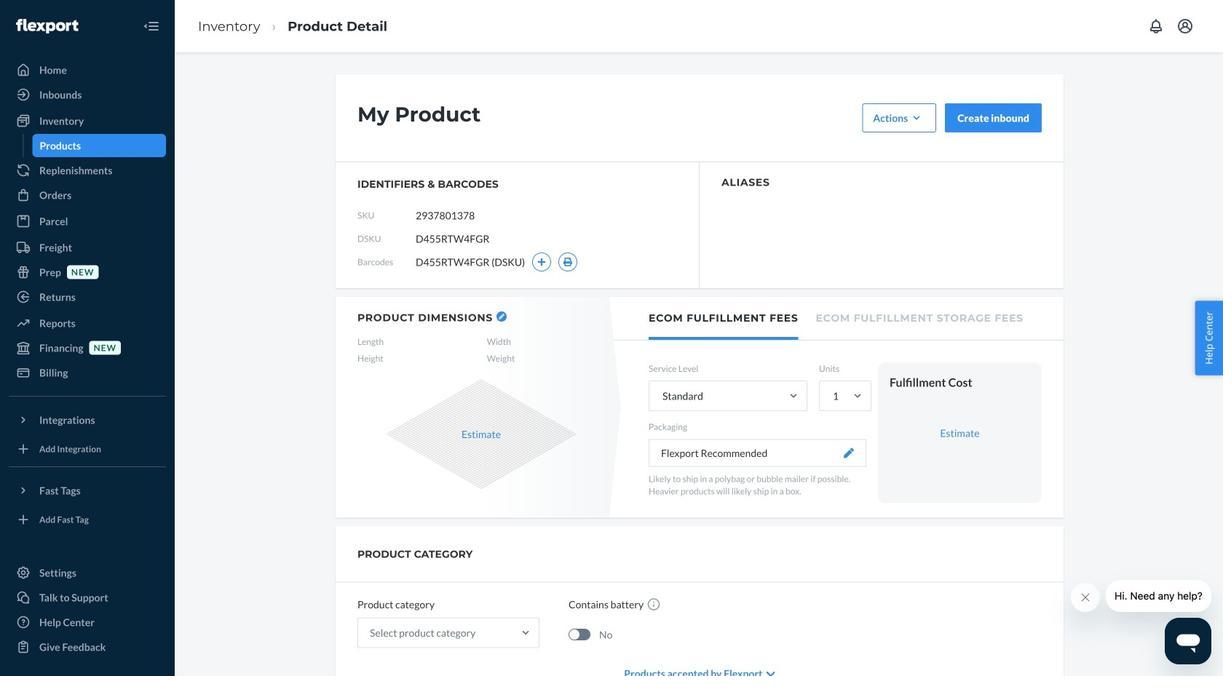 Task type: locate. For each thing, give the bounding box(es) containing it.
open account menu image
[[1177, 17, 1194, 35]]

None text field
[[416, 202, 524, 229]]

0 horizontal spatial tab
[[649, 297, 799, 340]]

1 tab from the left
[[649, 297, 799, 340]]

1 horizontal spatial tab
[[816, 297, 1024, 337]]

2 tab from the left
[[816, 297, 1024, 337]]

pen image
[[844, 448, 854, 458]]

tab list
[[614, 297, 1064, 341]]

tab
[[649, 297, 799, 340], [816, 297, 1024, 337]]

pencil alt image
[[499, 314, 505, 320]]

open notifications image
[[1148, 17, 1165, 35]]



Task type: describe. For each thing, give the bounding box(es) containing it.
chevron down image
[[766, 670, 775, 677]]

print image
[[563, 258, 573, 267]]

close navigation image
[[143, 17, 160, 35]]

flexport logo image
[[16, 19, 78, 33]]

breadcrumbs navigation
[[186, 5, 399, 47]]

plus image
[[538, 258, 546, 267]]



Task type: vqa. For each thing, say whether or not it's contained in the screenshot.
Home link
no



